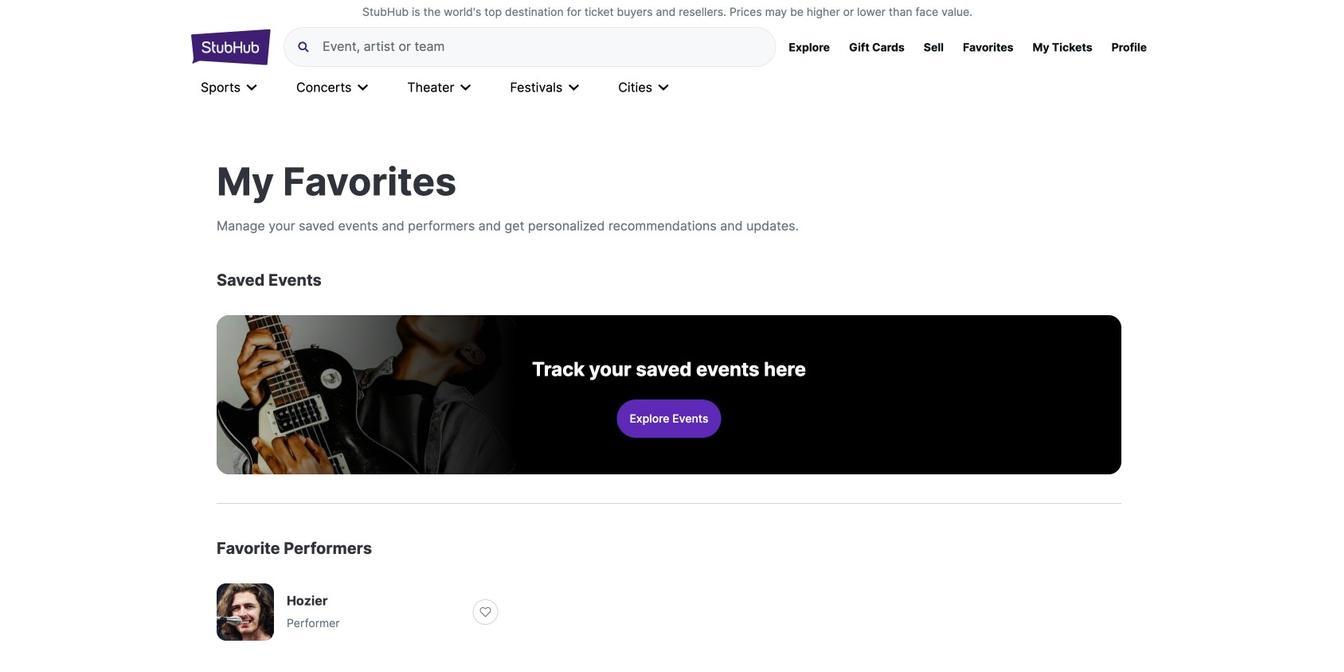 Task type: describe. For each thing, give the bounding box(es) containing it.
stubhub image
[[191, 27, 271, 67]]

Event, artist or team search field
[[323, 39, 763, 55]]

man playing the guitar image
[[217, 316, 515, 475]]



Task type: locate. For each thing, give the bounding box(es) containing it.
hozier image
[[217, 584, 274, 642]]



Task type: vqa. For each thing, say whether or not it's contained in the screenshot.
hozier IMAGE at the left
yes



